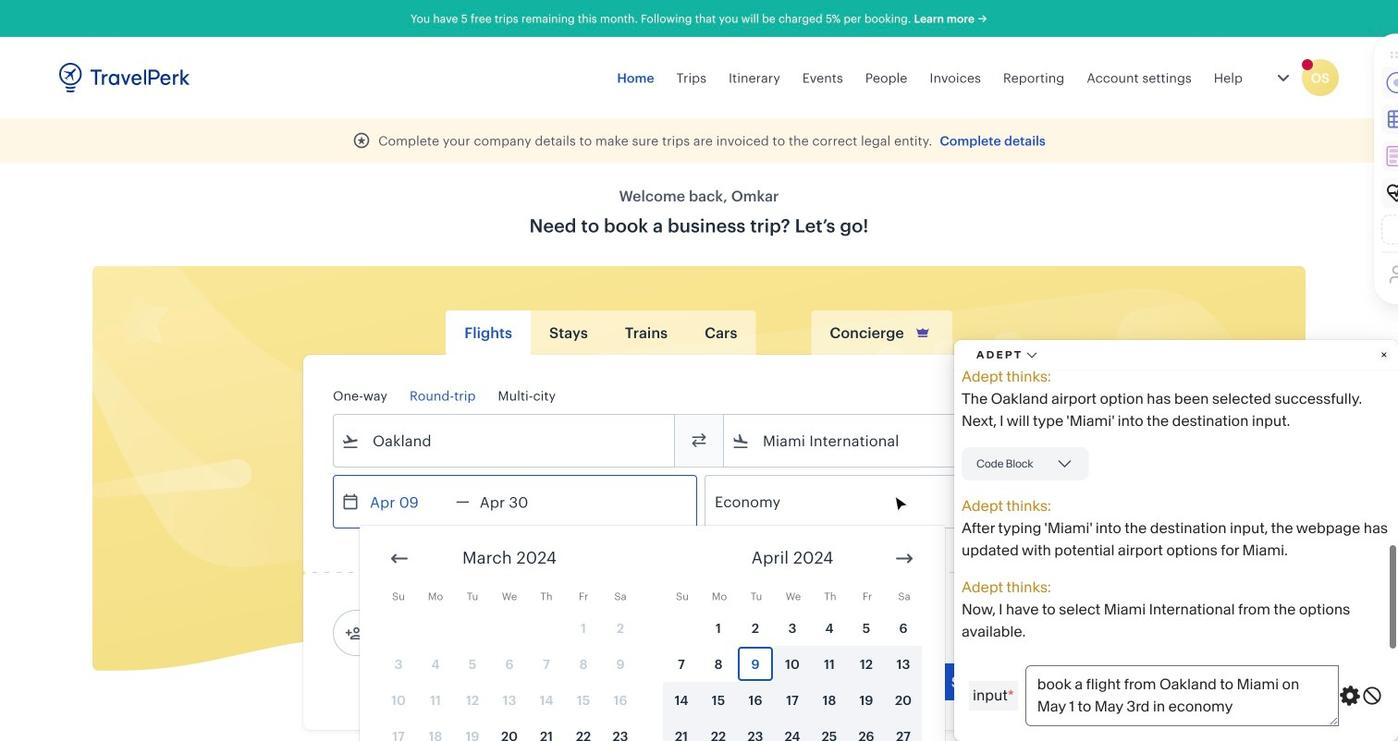 Task type: vqa. For each thing, say whether or not it's contained in the screenshot.
JetBlue Airways icon
no



Task type: describe. For each thing, give the bounding box(es) containing it.
calendar application
[[360, 526, 1398, 742]]

Add first traveler search field
[[363, 619, 556, 648]]

move backward to switch to the previous month. image
[[388, 548, 411, 570]]



Task type: locate. For each thing, give the bounding box(es) containing it.
From search field
[[360, 426, 650, 456]]

Return text field
[[470, 476, 566, 528]]

move forward to switch to the next month. image
[[893, 548, 916, 570]]

Depart text field
[[360, 476, 456, 528]]

To search field
[[750, 426, 1040, 456]]



